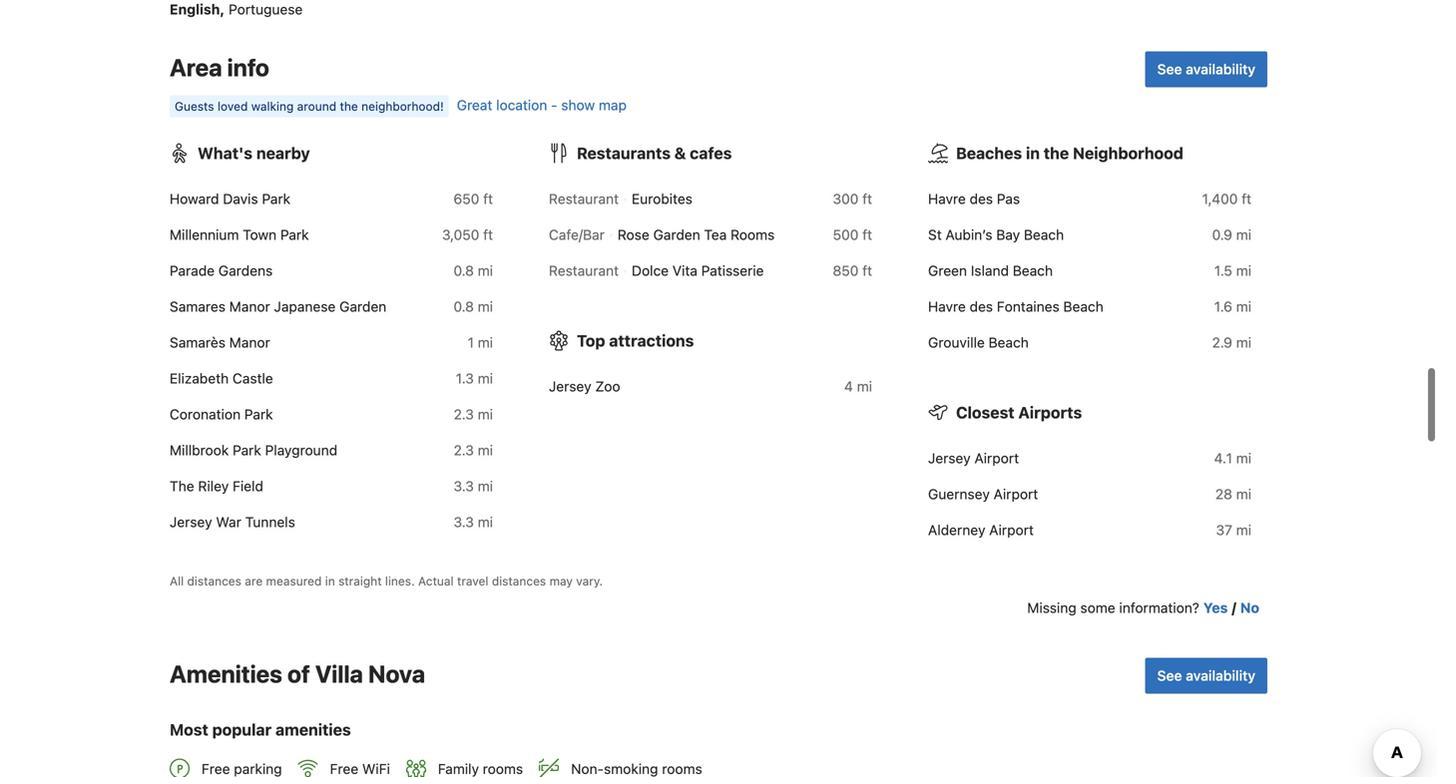 Task type: describe. For each thing, give the bounding box(es) containing it.
havre des fontaines beach
[[929, 299, 1104, 315]]

island
[[971, 263, 1009, 279]]

free parking
[[202, 761, 282, 778]]

most popular amenities
[[170, 721, 351, 740]]

0.9 mi
[[1213, 227, 1252, 243]]

rose
[[618, 227, 650, 243]]

elizabeth castle
[[170, 371, 273, 387]]

1.6
[[1215, 299, 1233, 315]]

3,050 ft
[[442, 227, 493, 243]]

field
[[233, 478, 264, 495]]

attractions
[[609, 332, 694, 351]]

straight
[[339, 575, 382, 589]]

cafe/bar
[[549, 227, 605, 243]]

grouville beach
[[929, 335, 1029, 351]]

measured
[[266, 575, 322, 589]]

0 horizontal spatial the
[[340, 99, 358, 113]]

war
[[216, 514, 241, 531]]

850 ft
[[833, 263, 873, 279]]

500
[[833, 227, 859, 243]]

coronation park
[[170, 406, 273, 423]]

0.8 for samares manor japanese garden
[[454, 299, 474, 315]]

closest airports
[[957, 403, 1083, 422]]

,
[[220, 1, 225, 18]]

2.9 mi
[[1213, 335, 1252, 351]]

jersey for jersey zoo
[[549, 379, 592, 395]]

park right town
[[280, 227, 309, 243]]

3.3 mi for tunnels
[[454, 514, 493, 531]]

no
[[1241, 600, 1260, 617]]

riley
[[198, 478, 229, 495]]

1.5 mi
[[1215, 263, 1252, 279]]

mi for the riley field
[[478, 478, 493, 495]]

eurobites
[[632, 191, 693, 207]]

beach up fontaines
[[1013, 263, 1053, 279]]

all
[[170, 575, 184, 589]]

see availability for area info
[[1158, 61, 1256, 77]]

fontaines
[[997, 299, 1060, 315]]

missing some information? yes / no
[[1028, 600, 1260, 617]]

amenities of villa nova
[[170, 661, 425, 689]]

closest
[[957, 403, 1015, 422]]

2 rooms from the left
[[662, 761, 703, 778]]

1 mi
[[468, 335, 493, 351]]

beach right fontaines
[[1064, 299, 1104, 315]]

samares
[[170, 299, 226, 315]]

2.3 for millbrook park playground
[[454, 442, 474, 459]]

mi for green island beach
[[1237, 263, 1252, 279]]

davis
[[223, 191, 258, 207]]

tunnels
[[245, 514, 295, 531]]

alderney airport
[[929, 522, 1034, 539]]

ft for 850 ft
[[863, 263, 873, 279]]

alderney
[[929, 522, 986, 539]]

mi for samarès manor
[[478, 335, 493, 351]]

airport for guernsey airport
[[994, 486, 1039, 503]]

0.8 for parade gardens
[[454, 263, 474, 279]]

1.3
[[456, 371, 474, 387]]

green
[[929, 263, 967, 279]]

1,400
[[1203, 191, 1238, 207]]

most
[[170, 721, 208, 740]]

travel
[[457, 575, 489, 589]]

-
[[551, 97, 558, 113]]

free for free wifi
[[330, 761, 359, 778]]

neighborhood
[[1073, 144, 1184, 163]]

airport for alderney airport
[[990, 522, 1034, 539]]

mi for havre des fontaines beach
[[1237, 299, 1252, 315]]

see availability button for amenities of villa nova
[[1146, 659, 1268, 695]]

of
[[287, 661, 310, 689]]

0.8 mi for samares manor japanese garden
[[454, 299, 493, 315]]

havre for havre des pas
[[929, 191, 966, 207]]

4
[[845, 379, 854, 395]]

villa
[[315, 661, 363, 689]]

1 distances from the left
[[187, 575, 242, 589]]

1 vertical spatial the
[[1044, 144, 1070, 163]]

area
[[170, 54, 222, 81]]

1 rooms from the left
[[483, 761, 523, 778]]

park right davis
[[262, 191, 291, 207]]

jersey war tunnels
[[170, 514, 295, 531]]

guernsey
[[929, 486, 990, 503]]

what's
[[198, 144, 253, 163]]

cafes
[[690, 144, 732, 163]]

2.9
[[1213, 335, 1233, 351]]

top
[[577, 332, 605, 351]]

0 horizontal spatial in
[[325, 575, 335, 589]]

jersey for jersey war tunnels
[[170, 514, 212, 531]]

500 ft
[[833, 227, 873, 243]]

free for free parking
[[202, 761, 230, 778]]

1 horizontal spatial in
[[1026, 144, 1040, 163]]

free wifi
[[330, 761, 390, 778]]

area info
[[170, 54, 269, 81]]

300
[[833, 191, 859, 207]]

information?
[[1120, 600, 1200, 617]]

english , portuguese
[[170, 1, 303, 18]]

amenities
[[276, 721, 351, 740]]

millennium town park
[[170, 227, 309, 243]]

family
[[438, 761, 479, 778]]

popular
[[212, 721, 272, 740]]

rose garden tea rooms
[[618, 227, 775, 243]]

rooms
[[731, 227, 775, 243]]

mi for st aubin's bay beach
[[1237, 227, 1252, 243]]

28
[[1216, 486, 1233, 503]]

airport for jersey airport
[[975, 450, 1019, 467]]

restaurant for eurobites
[[549, 191, 619, 207]]

restaurants & cafes
[[577, 144, 732, 163]]

mi for elizabeth castle
[[478, 371, 493, 387]]

mi for alderney airport
[[1237, 522, 1252, 539]]

samarès
[[170, 335, 226, 351]]



Task type: vqa. For each thing, say whether or not it's contained in the screenshot.
second Havre from the bottom of the page
yes



Task type: locate. For each thing, give the bounding box(es) containing it.
town
[[243, 227, 277, 243]]

1 see availability from the top
[[1158, 61, 1256, 77]]

in left straight at the bottom left
[[325, 575, 335, 589]]

1 free from the left
[[202, 761, 230, 778]]

yes
[[1204, 600, 1228, 617]]

1 vertical spatial airport
[[994, 486, 1039, 503]]

0 vertical spatial 0.8 mi
[[454, 263, 493, 279]]

guests loved walking around the neighborhood!
[[175, 99, 444, 113]]

patisserie
[[702, 263, 764, 279]]

parade gardens
[[170, 263, 273, 279]]

1 0.8 mi from the top
[[454, 263, 493, 279]]

availability for area info
[[1186, 61, 1256, 77]]

the right around
[[340, 99, 358, 113]]

ft right 850
[[863, 263, 873, 279]]

distances left the may
[[492, 575, 546, 589]]

0 vertical spatial the
[[340, 99, 358, 113]]

park up 'field'
[[233, 442, 261, 459]]

show
[[561, 97, 595, 113]]

1 vertical spatial availability
[[1186, 668, 1256, 685]]

havre up st
[[929, 191, 966, 207]]

0 horizontal spatial free
[[202, 761, 230, 778]]

garden up vita
[[654, 227, 701, 243]]

2 2.3 mi from the top
[[454, 442, 493, 459]]

pas
[[997, 191, 1020, 207]]

ft right 500
[[863, 227, 873, 243]]

see availability for amenities of villa nova
[[1158, 668, 1256, 685]]

2 0.8 mi from the top
[[454, 299, 493, 315]]

1 3.3 mi from the top
[[454, 478, 493, 495]]

jersey down the
[[170, 514, 212, 531]]

mi for jersey war tunnels
[[478, 514, 493, 531]]

0 vertical spatial garden
[[654, 227, 701, 243]]

beach
[[1024, 227, 1064, 243], [1013, 263, 1053, 279], [1064, 299, 1104, 315], [989, 335, 1029, 351]]

jersey left zoo
[[549, 379, 592, 395]]

restaurant down cafe/bar
[[549, 263, 619, 279]]

0 horizontal spatial jersey
[[170, 514, 212, 531]]

3.3 mi
[[454, 478, 493, 495], [454, 514, 493, 531]]

2 3.3 from the top
[[454, 514, 474, 531]]

1 see availability button from the top
[[1146, 52, 1268, 87]]

see for area info
[[1158, 61, 1183, 77]]

0 vertical spatial restaurant
[[549, 191, 619, 207]]

3.3 for the riley field
[[454, 478, 474, 495]]

1.6 mi
[[1215, 299, 1252, 315]]

great
[[457, 97, 493, 113]]

0.8 mi for parade gardens
[[454, 263, 493, 279]]

parking
[[234, 761, 282, 778]]

missing
[[1028, 600, 1077, 617]]

airport down guernsey airport
[[990, 522, 1034, 539]]

location
[[496, 97, 547, 113]]

free
[[202, 761, 230, 778], [330, 761, 359, 778]]

jersey for jersey airport
[[929, 450, 971, 467]]

2 0.8 from the top
[[454, 299, 474, 315]]

ft for 650 ft
[[483, 191, 493, 207]]

3.3 for jersey war tunnels
[[454, 514, 474, 531]]

0 vertical spatial availability
[[1186, 61, 1256, 77]]

mi for parade gardens
[[478, 263, 493, 279]]

0.8 down 3,050
[[454, 263, 474, 279]]

0 horizontal spatial rooms
[[483, 761, 523, 778]]

&
[[675, 144, 686, 163]]

vary.
[[576, 575, 603, 589]]

mi for coronation park
[[478, 406, 493, 423]]

samarès manor
[[170, 335, 270, 351]]

ft for 3,050 ft
[[483, 227, 493, 243]]

2 2.3 from the top
[[454, 442, 474, 459]]

see availability button for area info
[[1146, 52, 1268, 87]]

0 vertical spatial 2.3 mi
[[454, 406, 493, 423]]

the
[[170, 478, 194, 495]]

the riley field
[[170, 478, 264, 495]]

see availability
[[1158, 61, 1256, 77], [1158, 668, 1256, 685]]

ft right 650
[[483, 191, 493, 207]]

1 manor from the top
[[229, 299, 270, 315]]

650
[[454, 191, 480, 207]]

manor for samarès
[[229, 335, 270, 351]]

1 restaurant from the top
[[549, 191, 619, 207]]

ft for 500 ft
[[863, 227, 873, 243]]

2 3.3 mi from the top
[[454, 514, 493, 531]]

restaurant up cafe/bar
[[549, 191, 619, 207]]

manor
[[229, 299, 270, 315], [229, 335, 270, 351]]

jersey zoo
[[549, 379, 621, 395]]

1 2.3 mi from the top
[[454, 406, 493, 423]]

1 vertical spatial 3.3
[[454, 514, 474, 531]]

lines.
[[385, 575, 415, 589]]

2 see availability button from the top
[[1146, 659, 1268, 695]]

1 horizontal spatial rooms
[[662, 761, 703, 778]]

mi for jersey airport
[[1237, 450, 1252, 467]]

mi for grouville beach
[[1237, 335, 1252, 351]]

ft right 3,050
[[483, 227, 493, 243]]

4.1
[[1215, 450, 1233, 467]]

0.8 up 1
[[454, 299, 474, 315]]

1 vertical spatial garden
[[340, 299, 387, 315]]

0 vertical spatial des
[[970, 191, 994, 207]]

0 horizontal spatial garden
[[340, 299, 387, 315]]

great location - show map
[[457, 97, 627, 113]]

english
[[170, 1, 220, 18]]

map
[[599, 97, 627, 113]]

parade
[[170, 263, 215, 279]]

mi for samares manor japanese garden
[[478, 299, 493, 315]]

ft for 300 ft
[[863, 191, 873, 207]]

2 des from the top
[[970, 299, 994, 315]]

millbrook
[[170, 442, 229, 459]]

beaches
[[957, 144, 1023, 163]]

2 havre from the top
[[929, 299, 966, 315]]

rooms right family
[[483, 761, 523, 778]]

0.8 mi
[[454, 263, 493, 279], [454, 299, 493, 315]]

actual
[[418, 575, 454, 589]]

0.8 mi down the 3,050 ft
[[454, 263, 493, 279]]

mi for millbrook park playground
[[478, 442, 493, 459]]

0.8 mi up 1
[[454, 299, 493, 315]]

0 vertical spatial 0.8
[[454, 263, 474, 279]]

garden right japanese
[[340, 299, 387, 315]]

are
[[245, 575, 263, 589]]

1 vertical spatial des
[[970, 299, 994, 315]]

rooms right 'smoking'
[[662, 761, 703, 778]]

airport up alderney airport
[[994, 486, 1039, 503]]

0 vertical spatial see availability
[[1158, 61, 1256, 77]]

1 vertical spatial see
[[1158, 668, 1183, 685]]

0 vertical spatial airport
[[975, 450, 1019, 467]]

loved
[[218, 99, 248, 113]]

havre
[[929, 191, 966, 207], [929, 299, 966, 315]]

1 vertical spatial manor
[[229, 335, 270, 351]]

0 vertical spatial jersey
[[549, 379, 592, 395]]

in right beaches
[[1026, 144, 1040, 163]]

zoo
[[595, 379, 621, 395]]

bay
[[997, 227, 1021, 243]]

1 see from the top
[[1158, 61, 1183, 77]]

free left parking
[[202, 761, 230, 778]]

2 see from the top
[[1158, 668, 1183, 685]]

millbrook park playground
[[170, 442, 338, 459]]

availability
[[1186, 61, 1256, 77], [1186, 668, 1256, 685]]

2 free from the left
[[330, 761, 359, 778]]

see down information?
[[1158, 668, 1183, 685]]

ft right 1,400
[[1242, 191, 1252, 207]]

may
[[550, 575, 573, 589]]

2.3 for coronation park
[[454, 406, 474, 423]]

des for fontaines
[[970, 299, 994, 315]]

1 horizontal spatial the
[[1044, 144, 1070, 163]]

des up grouville beach
[[970, 299, 994, 315]]

0.9
[[1213, 227, 1233, 243]]

0 vertical spatial see
[[1158, 61, 1183, 77]]

the right beaches
[[1044, 144, 1070, 163]]

2 vertical spatial jersey
[[170, 514, 212, 531]]

samares manor japanese garden
[[170, 299, 387, 315]]

1 vertical spatial see availability
[[1158, 668, 1256, 685]]

mi for jersey zoo
[[857, 379, 873, 395]]

2 manor from the top
[[229, 335, 270, 351]]

1 vertical spatial jersey
[[929, 450, 971, 467]]

manor down gardens
[[229, 299, 270, 315]]

37
[[1217, 522, 1233, 539]]

1 des from the top
[[970, 191, 994, 207]]

1 horizontal spatial garden
[[654, 227, 701, 243]]

jersey airport
[[929, 450, 1019, 467]]

info
[[227, 54, 269, 81]]

2.3 mi for coronation park
[[454, 406, 493, 423]]

vita
[[673, 263, 698, 279]]

availability for amenities of villa nova
[[1186, 668, 1256, 685]]

japanese
[[274, 299, 336, 315]]

manor up castle
[[229, 335, 270, 351]]

beach right bay
[[1024, 227, 1064, 243]]

1.3 mi
[[456, 371, 493, 387]]

see for amenities of villa nova
[[1158, 668, 1183, 685]]

2 see availability from the top
[[1158, 668, 1256, 685]]

0 vertical spatial manor
[[229, 299, 270, 315]]

1.5
[[1215, 263, 1233, 279]]

0 vertical spatial havre
[[929, 191, 966, 207]]

2 restaurant from the top
[[549, 263, 619, 279]]

havre down green
[[929, 299, 966, 315]]

0 horizontal spatial distances
[[187, 575, 242, 589]]

2.3 mi for millbrook park playground
[[454, 442, 493, 459]]

restaurant for dolce vita patisserie
[[549, 263, 619, 279]]

1 3.3 from the top
[[454, 478, 474, 495]]

28 mi
[[1216, 486, 1252, 503]]

airports
[[1019, 403, 1083, 422]]

garden
[[654, 227, 701, 243], [340, 299, 387, 315]]

tea
[[704, 227, 727, 243]]

1 horizontal spatial free
[[330, 761, 359, 778]]

walking
[[251, 99, 294, 113]]

3.3 mi for field
[[454, 478, 493, 495]]

what's nearby
[[198, 144, 310, 163]]

jersey
[[549, 379, 592, 395], [929, 450, 971, 467], [170, 514, 212, 531]]

1 2.3 from the top
[[454, 406, 474, 423]]

1 vertical spatial 0.8
[[454, 299, 474, 315]]

1 havre from the top
[[929, 191, 966, 207]]

green island beach
[[929, 263, 1053, 279]]

family rooms
[[438, 761, 523, 778]]

0 vertical spatial in
[[1026, 144, 1040, 163]]

non-
[[571, 761, 604, 778]]

howard davis park
[[170, 191, 291, 207]]

650 ft
[[454, 191, 493, 207]]

0 vertical spatial see availability button
[[1146, 52, 1268, 87]]

park up millbrook park playground
[[244, 406, 273, 423]]

see up neighborhood
[[1158, 61, 1183, 77]]

airport up guernsey airport
[[975, 450, 1019, 467]]

0 vertical spatial 3.3 mi
[[454, 478, 493, 495]]

st aubin's bay beach
[[929, 227, 1064, 243]]

2 availability from the top
[[1186, 668, 1256, 685]]

1 availability from the top
[[1186, 61, 1256, 77]]

distances right all
[[187, 575, 242, 589]]

1 vertical spatial 2.3
[[454, 442, 474, 459]]

all distances are measured in straight lines. actual travel distances may vary.
[[170, 575, 603, 589]]

see availability button
[[1146, 52, 1268, 87], [1146, 659, 1268, 695]]

beach down the havre des fontaines beach
[[989, 335, 1029, 351]]

manor for samares
[[229, 299, 270, 315]]

mi for guernsey airport
[[1237, 486, 1252, 503]]

ft for 1,400 ft
[[1242, 191, 1252, 207]]

des for pas
[[970, 191, 994, 207]]

1 vertical spatial 0.8 mi
[[454, 299, 493, 315]]

1 vertical spatial havre
[[929, 299, 966, 315]]

havre for havre des fontaines beach
[[929, 299, 966, 315]]

1 horizontal spatial jersey
[[549, 379, 592, 395]]

1 0.8 from the top
[[454, 263, 474, 279]]

non-smoking rooms
[[571, 761, 703, 778]]

2 vertical spatial airport
[[990, 522, 1034, 539]]

free left wifi in the left of the page
[[330, 761, 359, 778]]

ft right 300
[[863, 191, 873, 207]]

1 vertical spatial restaurant
[[549, 263, 619, 279]]

jersey up guernsey
[[929, 450, 971, 467]]

1 vertical spatial in
[[325, 575, 335, 589]]

gardens
[[219, 263, 273, 279]]

2 horizontal spatial jersey
[[929, 450, 971, 467]]

0 vertical spatial 3.3
[[454, 478, 474, 495]]

1 vertical spatial see availability button
[[1146, 659, 1268, 695]]

1 horizontal spatial distances
[[492, 575, 546, 589]]

0 vertical spatial 2.3
[[454, 406, 474, 423]]

dolce vita patisserie
[[632, 263, 764, 279]]

1 vertical spatial 2.3 mi
[[454, 442, 493, 459]]

1 vertical spatial 3.3 mi
[[454, 514, 493, 531]]

2 distances from the left
[[492, 575, 546, 589]]

howard
[[170, 191, 219, 207]]

des left pas
[[970, 191, 994, 207]]

aubin's
[[946, 227, 993, 243]]

amenities
[[170, 661, 282, 689]]

see
[[1158, 61, 1183, 77], [1158, 668, 1183, 685]]

around
[[297, 99, 337, 113]]



